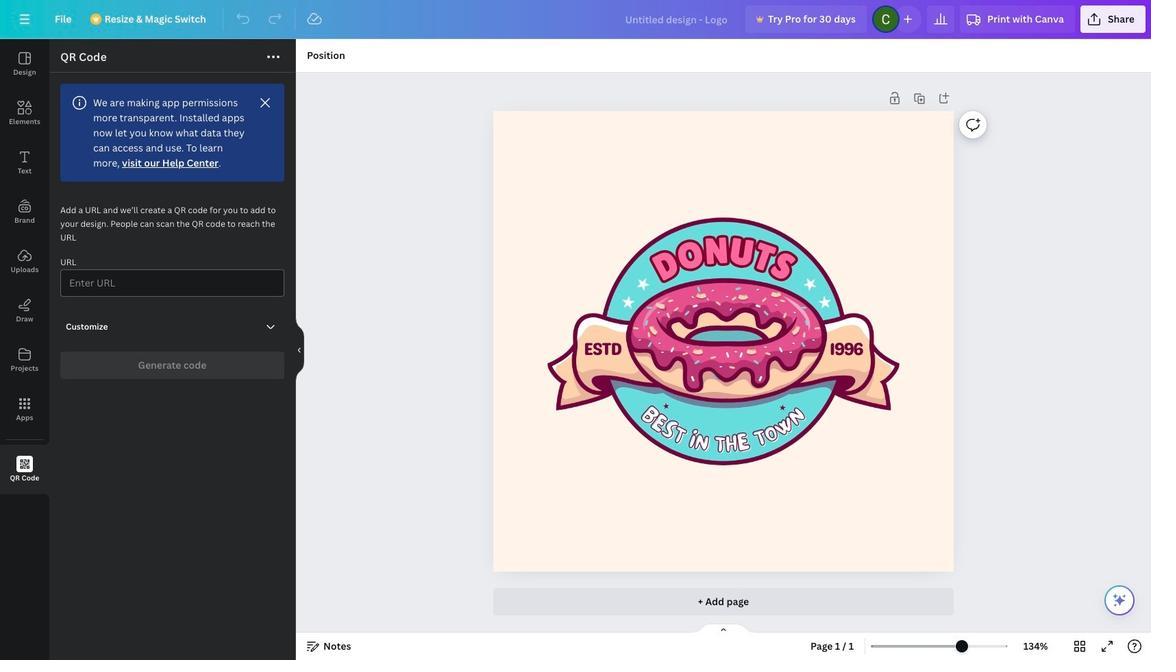 Task type: describe. For each thing, give the bounding box(es) containing it.
Zoom button
[[1014, 636, 1059, 658]]

side panel tab list
[[0, 39, 49, 494]]

hide image
[[296, 317, 304, 383]]

main menu bar
[[0, 0, 1152, 39]]

Design title text field
[[615, 5, 740, 33]]



Task type: locate. For each thing, give the bounding box(es) containing it.
Enter URL text field
[[69, 270, 276, 296]]

show pages image
[[691, 623, 757, 634]]

quick actions image
[[1112, 592, 1129, 609]]



Task type: vqa. For each thing, say whether or not it's contained in the screenshot.
a within BUTTON
no



